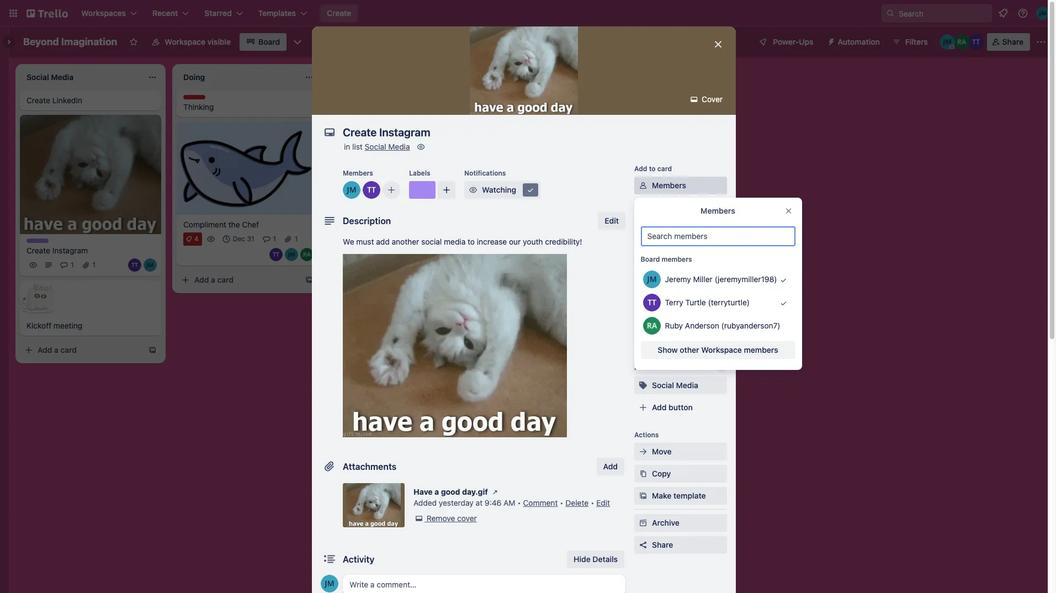 Task type: describe. For each thing, give the bounding box(es) containing it.
2 vertical spatial a
[[435, 487, 439, 496]]

0 vertical spatial labels
[[409, 169, 431, 177]]

kickoff
[[27, 321, 51, 330]]

list inside button
[[553, 71, 564, 81]]

9:46
[[485, 498, 502, 507]]

delete link
[[566, 498, 589, 507]]

1 vertical spatial to
[[468, 237, 475, 246]]

increase
[[477, 237, 507, 246]]

0 horizontal spatial members
[[343, 169, 373, 177]]

card for the rightmost add a card button
[[217, 275, 234, 284]]

jeremy miller (jeremymiller198) image for the middle terry turtle (terryturtle) image
[[285, 248, 298, 261]]

have
[[414, 487, 433, 496]]

sm image for move
[[638, 446, 649, 457]]

terry turtle (terryturtle)
[[665, 298, 750, 307]]

added yesterday at 9:46 am
[[414, 498, 515, 507]]

this member was added to card image for (terryturtle)
[[773, 292, 796, 315]]

show
[[658, 345, 678, 355]]

dates button
[[634, 243, 727, 261]]

Search field
[[895, 5, 992, 22]]

thoughts thinking
[[183, 95, 214, 112]]

thoughts
[[183, 95, 214, 103]]

this member was added to card image for (jeremymiller198)
[[773, 268, 796, 292]]

2 horizontal spatial terry turtle (terryturtle) image
[[363, 181, 380, 199]]

attachments
[[343, 462, 397, 472]]

hide details
[[574, 554, 618, 564]]

make template link
[[634, 487, 727, 505]]

comment link
[[523, 498, 558, 507]]

0 horizontal spatial add a card button
[[20, 341, 144, 359]]

sm image for remove cover
[[414, 513, 425, 524]]

edit button
[[598, 212, 626, 230]]

1 horizontal spatial terry turtle (terryturtle) image
[[269, 248, 283, 261]]

social media
[[652, 380, 698, 390]]

watching button
[[464, 181, 541, 199]]

add a card for the left add a card button
[[38, 345, 77, 355]]

our
[[509, 237, 521, 246]]

compliment the chef link
[[183, 219, 311, 230]]

kickoff meeting link
[[27, 320, 155, 332]]

custom
[[652, 291, 680, 300]]

workspace inside show other workspace members link
[[702, 345, 742, 355]]

automation inside button
[[838, 37, 880, 46]]

button
[[669, 403, 693, 412]]

members link
[[634, 177, 727, 194]]

details
[[593, 554, 618, 564]]

star or unstar board image
[[129, 38, 138, 46]]

edit link
[[597, 498, 610, 507]]

social media button
[[634, 377, 727, 394]]

dates
[[652, 247, 673, 256]]

create instagram link
[[27, 245, 155, 256]]

0 vertical spatial social
[[365, 142, 386, 151]]

am
[[504, 498, 515, 507]]

color: purple, title: none image
[[27, 239, 49, 243]]

(rubyanderson7)
[[722, 321, 781, 330]]

0 horizontal spatial power-
[[634, 319, 658, 327]]

1 horizontal spatial share button
[[987, 33, 1030, 51]]

Dec 31 checkbox
[[220, 232, 258, 246]]

actions
[[634, 431, 659, 439]]

1 vertical spatial members
[[652, 181, 686, 190]]

create linkedin
[[27, 96, 82, 105]]

sm image inside watching button
[[525, 184, 536, 195]]

1 vertical spatial ruby anderson (rubyanderson7) image
[[300, 248, 314, 261]]

add inside add button button
[[652, 403, 667, 412]]

filters button
[[889, 33, 931, 51]]

hide
[[574, 554, 591, 564]]

cover
[[457, 514, 477, 523]]

workspace visible button
[[145, 33, 237, 51]]

card for the left add a card button
[[60, 345, 77, 355]]

jeremy
[[665, 274, 691, 284]]

1 horizontal spatial members
[[744, 345, 779, 355]]

add members to card image
[[387, 184, 396, 195]]

create from template… image for the left add a card button
[[148, 346, 157, 355]]

remove cover
[[427, 514, 477, 523]]

sm image for copy
[[638, 468, 649, 479]]

1 vertical spatial ups
[[658, 319, 670, 327]]

0 vertical spatial to
[[649, 165, 656, 173]]

compliment
[[183, 220, 226, 229]]

primary element
[[0, 0, 1056, 27]]

jeremy miller (jeremymiller198) image for the left terry turtle (terryturtle) image
[[144, 259, 157, 272]]

we must add another social media to increase our youth credibility!
[[343, 237, 582, 246]]

thinking
[[183, 102, 214, 112]]

search image
[[886, 9, 895, 18]]

board for board members
[[641, 255, 660, 263]]

a for the rightmost add a card button
[[211, 275, 215, 284]]

1 vertical spatial share button
[[634, 536, 727, 554]]

power- inside add power-ups link
[[669, 335, 695, 345]]

add button
[[597, 458, 625, 475]]

checklist
[[652, 225, 686, 234]]

create from template… image for the rightmost add a card button
[[305, 275, 314, 284]]

create for create instagram
[[27, 246, 50, 255]]

power- inside 'power-ups' button
[[773, 37, 799, 46]]

social
[[421, 237, 442, 246]]

must
[[356, 237, 374, 246]]

at
[[476, 498, 483, 507]]

add power-ups
[[652, 335, 709, 345]]

2 horizontal spatial jeremy miller (jeremymiller198) image
[[1036, 7, 1050, 20]]

add
[[376, 237, 390, 246]]

create for create linkedin
[[27, 96, 50, 105]]

0 horizontal spatial terry turtle (terryturtle) image
[[128, 259, 141, 272]]

in list social media
[[344, 142, 410, 151]]

have\_a\_good\_day.gif image
[[343, 254, 567, 437]]

add a card for the rightmost add a card button
[[194, 275, 234, 284]]

thinking link
[[183, 102, 311, 113]]

color: purple, title: none image
[[409, 181, 436, 199]]

credibility!
[[545, 237, 582, 246]]

a for the left add a card button
[[54, 345, 58, 355]]

remove cover link
[[414, 513, 477, 524]]

youth
[[523, 237, 543, 246]]

meeting
[[54, 321, 82, 330]]

add inside add button
[[603, 462, 618, 471]]

1 vertical spatial automation
[[634, 363, 672, 372]]

ruby anderson (rubyanderson7)
[[665, 321, 781, 330]]

sm image for the checklist link
[[638, 224, 649, 235]]

share for the rightmost share "button"
[[1003, 37, 1024, 46]]

2 horizontal spatial members
[[701, 206, 736, 215]]

sm image for make template
[[638, 490, 649, 501]]

social media link
[[365, 142, 410, 151]]

power-ups button
[[751, 33, 820, 51]]

0 horizontal spatial another
[[392, 237, 419, 246]]

fields
[[682, 291, 704, 300]]

power-ups inside button
[[773, 37, 814, 46]]

linkedin
[[52, 96, 82, 105]]

add button
[[652, 403, 693, 412]]

board members
[[641, 255, 693, 263]]

chef
[[242, 220, 259, 229]]

media
[[444, 237, 466, 246]]

kickoff meeting
[[27, 321, 82, 330]]

beyond
[[23, 36, 59, 47]]

add another list button
[[486, 64, 636, 88]]

labels link
[[634, 199, 727, 216]]

sm image up 9:46
[[490, 486, 501, 498]]



Task type: locate. For each thing, give the bounding box(es) containing it.
activity
[[343, 554, 375, 564]]

Write a comment text field
[[343, 575, 626, 593]]

0 horizontal spatial power-ups
[[634, 319, 670, 327]]

social right in
[[365, 142, 386, 151]]

to up members link
[[649, 165, 656, 173]]

move link
[[634, 443, 727, 461]]

share left show menu image
[[1003, 37, 1024, 46]]

add another list
[[506, 71, 564, 81]]

0 horizontal spatial jeremy miller (jeremymiller198) image
[[144, 259, 157, 272]]

0 horizontal spatial a
[[54, 345, 58, 355]]

another
[[522, 71, 551, 81], [392, 237, 419, 246]]

attachment button
[[634, 265, 727, 283]]

hide details link
[[567, 551, 625, 568]]

members down in
[[343, 169, 373, 177]]

day.gif
[[462, 487, 488, 496]]

media up "add members to card" icon
[[388, 142, 410, 151]]

members up 'search members' text field
[[701, 206, 736, 215]]

1 vertical spatial power-ups
[[634, 319, 670, 327]]

1 vertical spatial terry turtle (terryturtle) image
[[643, 294, 661, 311]]

1 horizontal spatial to
[[649, 165, 656, 173]]

miller
[[694, 274, 713, 284]]

1 vertical spatial create from template… image
[[148, 346, 157, 355]]

1 this member was added to card image from the top
[[773, 268, 796, 292]]

2 horizontal spatial ups
[[799, 37, 814, 46]]

0 horizontal spatial media
[[388, 142, 410, 151]]

1 vertical spatial card
[[217, 275, 234, 284]]

0 horizontal spatial automation
[[634, 363, 672, 372]]

add a card button down dec 31 option
[[177, 271, 300, 289]]

members down (rubyanderson7)
[[744, 345, 779, 355]]

1 vertical spatial a
[[54, 345, 58, 355]]

the
[[228, 220, 240, 229]]

social inside button
[[652, 380, 674, 390]]

workspace left visible
[[165, 37, 205, 46]]

filters
[[905, 37, 928, 46]]

1
[[273, 235, 276, 243], [295, 235, 298, 243], [71, 261, 74, 269], [93, 261, 96, 269]]

share button down 0 notifications image
[[987, 33, 1030, 51]]

add inside add power-ups link
[[652, 335, 667, 345]]

2 vertical spatial card
[[60, 345, 77, 355]]

have a good day.gif
[[414, 487, 488, 496]]

1 vertical spatial create
[[27, 96, 50, 105]]

dec
[[233, 235, 245, 243]]

sm image inside social media button
[[638, 380, 649, 391]]

1 vertical spatial labels
[[652, 203, 676, 212]]

other
[[680, 345, 700, 355]]

ups inside button
[[799, 37, 814, 46]]

0 vertical spatial ups
[[799, 37, 814, 46]]

0 vertical spatial board
[[258, 37, 280, 46]]

this member was added to card image
[[773, 268, 796, 292], [773, 292, 796, 315]]

0 horizontal spatial members
[[662, 255, 693, 263]]

sm image inside the checklist link
[[638, 224, 649, 235]]

sm image for members
[[638, 180, 649, 191]]

ups left automation button
[[799, 37, 814, 46]]

1 vertical spatial another
[[392, 237, 419, 246]]

1 horizontal spatial card
[[217, 275, 234, 284]]

1 horizontal spatial media
[[676, 380, 698, 390]]

automation down show
[[634, 363, 672, 372]]

sm image inside automation button
[[823, 33, 838, 49]]

1 horizontal spatial another
[[522, 71, 551, 81]]

0 notifications image
[[997, 7, 1010, 20]]

1 vertical spatial social
[[652, 380, 674, 390]]

0 vertical spatial members
[[662, 255, 693, 263]]

Board name text field
[[18, 33, 123, 51]]

members
[[662, 255, 693, 263], [744, 345, 779, 355]]

sm image for automation button
[[823, 33, 838, 49]]

1 horizontal spatial members
[[652, 181, 686, 190]]

sm image down actions
[[638, 446, 649, 457]]

0 vertical spatial add a card button
[[177, 271, 300, 289]]

1 vertical spatial board
[[641, 255, 660, 263]]

sm image right the 'edit' button in the right of the page
[[638, 202, 649, 213]]

yesterday
[[439, 498, 474, 507]]

2 vertical spatial power-
[[669, 335, 695, 345]]

terry
[[665, 298, 684, 307]]

sm image inside archive link
[[638, 517, 649, 528]]

ups down anderson
[[695, 335, 709, 345]]

terry turtle (terryturtle) image
[[968, 34, 984, 50], [643, 294, 661, 311]]

1 vertical spatial edit
[[597, 498, 610, 507]]

add a card down 4
[[194, 275, 234, 284]]

members up attachment
[[662, 255, 693, 263]]

jeremy miller (jeremymiller198) image
[[1036, 7, 1050, 20], [285, 248, 298, 261], [144, 259, 157, 272]]

sm image inside members link
[[638, 180, 649, 191]]

automation button
[[823, 33, 887, 51]]

edit
[[605, 216, 619, 225], [597, 498, 610, 507]]

notifications
[[464, 169, 506, 177]]

0 vertical spatial card
[[658, 165, 672, 173]]

2 horizontal spatial power-
[[773, 37, 799, 46]]

description
[[343, 216, 391, 226]]

attachment
[[652, 269, 695, 278]]

ups down the terry
[[658, 319, 670, 327]]

ruby
[[665, 321, 683, 330]]

sm image left copy
[[638, 468, 649, 479]]

good
[[441, 487, 460, 496]]

1 vertical spatial power-
[[634, 319, 658, 327]]

visible
[[207, 37, 231, 46]]

add inside add another list button
[[506, 71, 520, 81]]

0 vertical spatial share
[[1003, 37, 1024, 46]]

archive link
[[634, 514, 727, 532]]

0 horizontal spatial ruby anderson (rubyanderson7) image
[[300, 248, 314, 261]]

sm image
[[638, 180, 649, 191], [468, 184, 479, 195], [638, 202, 649, 213], [638, 446, 649, 457], [638, 468, 649, 479], [490, 486, 501, 498], [638, 490, 649, 501], [414, 513, 425, 524]]

share
[[1003, 37, 1024, 46], [652, 540, 673, 549]]

workspace inside workspace visible button
[[165, 37, 205, 46]]

board left the 'customize views' image
[[258, 37, 280, 46]]

delete
[[566, 498, 589, 507]]

0 vertical spatial create from template… image
[[305, 275, 314, 284]]

create from template… image
[[462, 100, 470, 109]]

2 horizontal spatial a
[[435, 487, 439, 496]]

power-
[[773, 37, 799, 46], [634, 319, 658, 327], [669, 335, 695, 345]]

2 vertical spatial ups
[[695, 335, 709, 345]]

sm image for labels
[[638, 202, 649, 213]]

1 vertical spatial add a card button
[[20, 341, 144, 359]]

1 horizontal spatial create from template… image
[[305, 275, 314, 284]]

edit inside button
[[605, 216, 619, 225]]

None text field
[[337, 123, 702, 142]]

1 horizontal spatial ruby anderson (rubyanderson7) image
[[954, 34, 969, 50]]

compliment the chef
[[183, 220, 259, 229]]

1 horizontal spatial ups
[[695, 335, 709, 345]]

list
[[553, 71, 564, 81], [352, 142, 363, 151]]

automation
[[838, 37, 880, 46], [634, 363, 672, 372]]

0 vertical spatial power-ups
[[773, 37, 814, 46]]

copy link
[[634, 465, 727, 483]]

1 vertical spatial media
[[676, 380, 698, 390]]

dec 31
[[233, 235, 254, 243]]

2 horizontal spatial card
[[658, 165, 672, 173]]

sm image inside the move link
[[638, 446, 649, 457]]

1 horizontal spatial share
[[1003, 37, 1024, 46]]

card
[[658, 165, 672, 173], [217, 275, 234, 284], [60, 345, 77, 355]]

to right media
[[468, 237, 475, 246]]

sm image for cover link
[[689, 94, 700, 105]]

0 vertical spatial a
[[211, 275, 215, 284]]

0 vertical spatial create
[[327, 8, 351, 18]]

0 horizontal spatial social
[[365, 142, 386, 151]]

1 vertical spatial workspace
[[702, 345, 742, 355]]

share for bottommost share "button"
[[652, 540, 673, 549]]

we
[[343, 237, 354, 246]]

board
[[258, 37, 280, 46], [641, 255, 660, 263]]

(terryturtle)
[[708, 298, 750, 307]]

template
[[674, 491, 706, 500]]

sm image for watching
[[468, 184, 479, 195]]

cover link
[[685, 91, 729, 108]]

0 vertical spatial media
[[388, 142, 410, 151]]

terry turtle (terryturtle) image
[[363, 181, 380, 199], [269, 248, 283, 261], [128, 259, 141, 272]]

create inside button
[[327, 8, 351, 18]]

members
[[343, 169, 373, 177], [652, 181, 686, 190], [701, 206, 736, 215]]

create instagram
[[27, 246, 88, 255]]

1 horizontal spatial add a card button
[[177, 271, 300, 289]]

ups
[[799, 37, 814, 46], [658, 319, 670, 327], [695, 335, 709, 345]]

back to home image
[[27, 4, 68, 22]]

sm image down "add to card" at right top
[[638, 180, 649, 191]]

card down meeting
[[60, 345, 77, 355]]

0 vertical spatial ruby anderson (rubyanderson7) image
[[954, 34, 969, 50]]

0 horizontal spatial workspace
[[165, 37, 205, 46]]

card up members link
[[658, 165, 672, 173]]

media up button
[[676, 380, 698, 390]]

labels up checklist
[[652, 203, 676, 212]]

turtle
[[686, 298, 706, 307]]

0 vertical spatial automation
[[838, 37, 880, 46]]

1 horizontal spatial workspace
[[702, 345, 742, 355]]

instagram
[[52, 246, 88, 255]]

sm image for archive link
[[638, 517, 649, 528]]

board up attachment
[[641, 255, 660, 263]]

checklist link
[[634, 221, 727, 239]]

sm image for social media button
[[638, 380, 649, 391]]

0 vertical spatial share button
[[987, 33, 1030, 51]]

add
[[506, 71, 520, 81], [634, 165, 647, 173], [194, 275, 209, 284], [652, 335, 667, 345], [38, 345, 52, 355], [652, 403, 667, 412], [603, 462, 618, 471]]

added
[[414, 498, 437, 507]]

workspace down ruby anderson (rubyanderson7)
[[702, 345, 742, 355]]

jeremy miller (jeremymiller198)
[[665, 274, 778, 284]]

card down dec 31 option
[[217, 275, 234, 284]]

create for create
[[327, 8, 351, 18]]

4
[[194, 235, 199, 243]]

create linkedin link
[[27, 95, 155, 106]]

another inside button
[[522, 71, 551, 81]]

0 vertical spatial members
[[343, 169, 373, 177]]

make
[[652, 491, 672, 500]]

1 horizontal spatial list
[[553, 71, 564, 81]]

0 horizontal spatial card
[[60, 345, 77, 355]]

workspace visible
[[165, 37, 231, 46]]

1 horizontal spatial social
[[652, 380, 674, 390]]

0 horizontal spatial create from template… image
[[148, 346, 157, 355]]

0 vertical spatial terry turtle (terryturtle) image
[[968, 34, 984, 50]]

0 horizontal spatial labels
[[409, 169, 431, 177]]

add to card
[[634, 165, 672, 173]]

add button button
[[634, 399, 727, 416]]

terry turtle (terryturtle) image down search field
[[968, 34, 984, 50]]

ruby anderson (rubyanderson7) image
[[643, 317, 661, 335]]

anderson
[[686, 321, 720, 330]]

1 horizontal spatial jeremy miller (jeremymiller198) image
[[285, 248, 298, 261]]

0 vertical spatial workspace
[[165, 37, 205, 46]]

ruby anderson (rubyanderson7) image
[[954, 34, 969, 50], [300, 248, 314, 261]]

open information menu image
[[1018, 8, 1029, 19]]

0 vertical spatial edit
[[605, 216, 619, 225]]

2 vertical spatial members
[[701, 206, 736, 215]]

power-ups
[[773, 37, 814, 46], [634, 319, 670, 327]]

archive
[[652, 518, 680, 527]]

custom fields
[[652, 291, 704, 300]]

sm image inside copy link
[[638, 468, 649, 479]]

board for board
[[258, 37, 280, 46]]

sm image inside watching button
[[468, 184, 479, 195]]

0 horizontal spatial list
[[352, 142, 363, 151]]

1 horizontal spatial terry turtle (terryturtle) image
[[968, 34, 984, 50]]

1 vertical spatial share
[[652, 540, 673, 549]]

Search members text field
[[641, 226, 796, 246]]

(jeremymiller198)
[[715, 274, 778, 284]]

0 horizontal spatial to
[[468, 237, 475, 246]]

31
[[247, 235, 254, 243]]

0 vertical spatial add a card
[[194, 275, 234, 284]]

media inside button
[[676, 380, 698, 390]]

customize views image
[[292, 36, 303, 47]]

jeremy miller (jeremymiller198) image
[[940, 34, 955, 50], [343, 181, 361, 199], [643, 271, 661, 288], [321, 575, 338, 593]]

make template
[[652, 491, 706, 500]]

sm image
[[823, 33, 838, 49], [689, 94, 700, 105], [416, 141, 427, 152], [525, 184, 536, 195], [638, 224, 649, 235], [638, 380, 649, 391], [638, 517, 649, 528]]

0 horizontal spatial board
[[258, 37, 280, 46]]

add power-ups link
[[634, 331, 727, 349]]

add a card button down kickoff meeting link
[[20, 341, 144, 359]]

labels up color: purple, title: none image
[[409, 169, 431, 177]]

terry turtle (terryturtle) image left the terry
[[643, 294, 661, 311]]

imagination
[[61, 36, 117, 47]]

members down "add to card" at right top
[[652, 181, 686, 190]]

2 this member was added to card image from the top
[[773, 292, 796, 315]]

social up add button
[[652, 380, 674, 390]]

sm image left "make"
[[638, 490, 649, 501]]

automation left filters button
[[838, 37, 880, 46]]

create from template… image
[[305, 275, 314, 284], [148, 346, 157, 355]]

1 horizontal spatial power-
[[669, 335, 695, 345]]

1 horizontal spatial power-ups
[[773, 37, 814, 46]]

to
[[649, 165, 656, 173], [468, 237, 475, 246]]

sm image inside cover link
[[689, 94, 700, 105]]

0 horizontal spatial share
[[652, 540, 673, 549]]

1 horizontal spatial a
[[211, 275, 215, 284]]

sm image inside make template link
[[638, 490, 649, 501]]

watching
[[482, 185, 516, 194]]

1 horizontal spatial board
[[641, 255, 660, 263]]

1 horizontal spatial labels
[[652, 203, 676, 212]]

1 horizontal spatial add a card
[[194, 275, 234, 284]]

color: bold red, title: "thoughts" element
[[183, 95, 214, 103]]

sm image inside labels link
[[638, 202, 649, 213]]

share button down archive link
[[634, 536, 727, 554]]

sm image down notifications
[[468, 184, 479, 195]]

custom fields button
[[634, 290, 727, 301]]

add a card down kickoff meeting at the left of page
[[38, 345, 77, 355]]

sm image down the "added"
[[414, 513, 425, 524]]

show menu image
[[1036, 36, 1047, 47]]

0 horizontal spatial terry turtle (terryturtle) image
[[643, 294, 661, 311]]

share down archive
[[652, 540, 673, 549]]

show other workspace members
[[658, 345, 779, 355]]

1 horizontal spatial automation
[[838, 37, 880, 46]]



Task type: vqa. For each thing, say whether or not it's contained in the screenshot.
huddle
no



